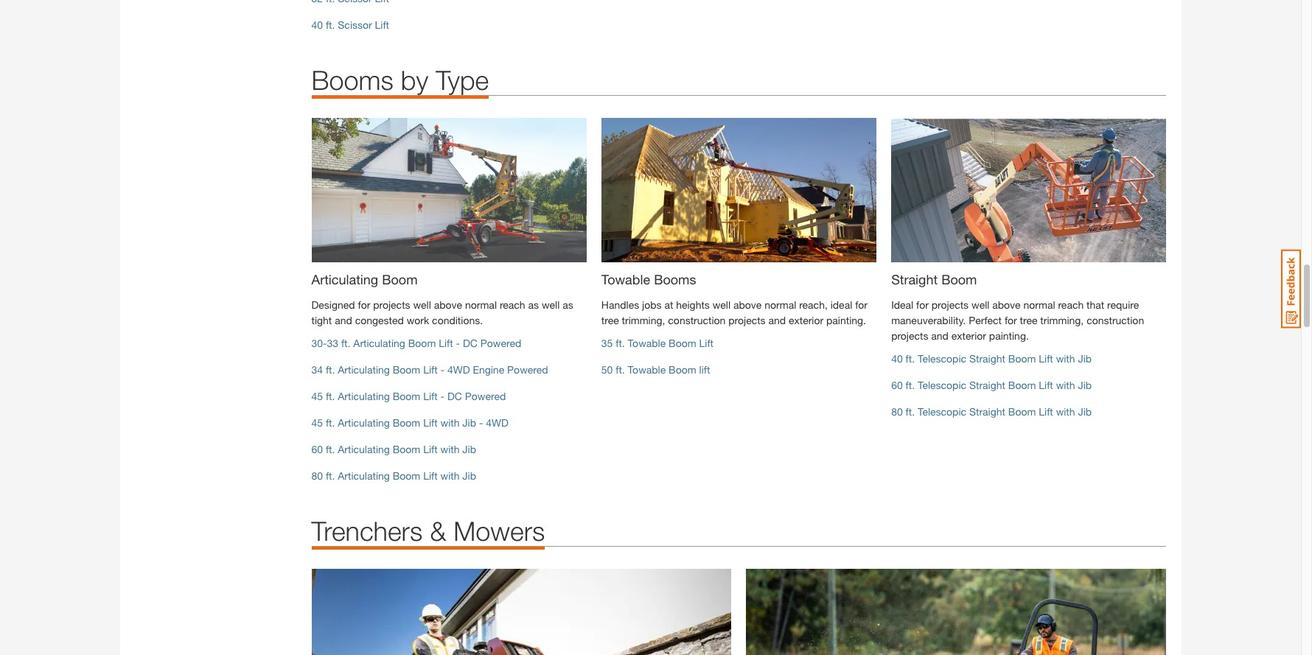 Task type: locate. For each thing, give the bounding box(es) containing it.
2 45 from the top
[[311, 417, 323, 429]]

boom up work
[[382, 272, 418, 288]]

1 horizontal spatial trimming,
[[1041, 314, 1084, 327]]

60 ft. articulating boom lift with jib link
[[311, 443, 476, 456]]

1 horizontal spatial construction
[[1087, 314, 1144, 327]]

1 horizontal spatial tree
[[1020, 314, 1038, 327]]

lift
[[699, 364, 710, 376]]

1 horizontal spatial exterior
[[952, 330, 986, 342]]

powered
[[480, 337, 521, 350], [507, 364, 548, 376], [465, 390, 506, 403]]

4wd down 'engine'
[[486, 417, 509, 429]]

tree right perfect
[[1020, 314, 1038, 327]]

above inside designed for projects well above normal reach as well as tight and congested work conditions.
[[434, 299, 462, 311]]

towable up handles
[[601, 272, 650, 288]]

construction
[[668, 314, 726, 327], [1087, 314, 1144, 327]]

1 vertical spatial telescopic
[[918, 379, 967, 392]]

0 vertical spatial telescopic
[[918, 353, 967, 365]]

tree inside handles jobs at heights well above normal reach, ideal for tree trimming, construction projects and exterior painting.
[[601, 314, 619, 327]]

exterior down reach,
[[789, 314, 824, 327]]

- down the 30-33 ft. articulating boom lift - dc powered link
[[441, 364, 445, 376]]

lift down 60 ft. articulating boom lift with jib link
[[423, 470, 438, 482]]

0 horizontal spatial 80
[[311, 470, 323, 482]]

boom down 40 ft. telescopic straight boom lift with jib 'link'
[[1008, 379, 1036, 392]]

0 horizontal spatial painting.
[[826, 314, 866, 327]]

80
[[891, 406, 903, 418], [311, 470, 323, 482]]

exterior down perfect
[[952, 330, 986, 342]]

60 ft. articulating boom lift with jib
[[311, 443, 476, 456]]

construction down heights
[[668, 314, 726, 327]]

articulating down 60 ft. articulating boom lift with jib link
[[338, 470, 390, 482]]

- down the 34 ft. articulating boom lift - 4wd engine powered link
[[441, 390, 445, 403]]

designed for projects well above normal reach as well as tight and congested work conditions.
[[311, 299, 573, 327]]

1 horizontal spatial 80
[[891, 406, 903, 418]]

painting.
[[826, 314, 866, 327], [989, 330, 1029, 342]]

0 horizontal spatial reach
[[500, 299, 525, 311]]

articulating down the 33
[[338, 364, 390, 376]]

normal inside handles jobs at heights well above normal reach, ideal for tree trimming, construction projects and exterior painting.
[[765, 299, 796, 311]]

well up work
[[413, 299, 431, 311]]

1 horizontal spatial and
[[769, 314, 786, 327]]

80 ft. telescopic straight boom lift with jib
[[891, 406, 1092, 418]]

articulating for 45 ft. articulating boom lift with jib - 4wd
[[338, 417, 390, 429]]

boom up perfect
[[942, 272, 977, 288]]

telescopic down 40 ft. telescopic straight boom lift with jib
[[918, 379, 967, 392]]

straight down 60 ft. telescopic straight boom lift with jib
[[969, 406, 1006, 418]]

1 reach from the left
[[500, 299, 525, 311]]

&
[[430, 516, 446, 547]]

lift right scissor
[[375, 18, 389, 31]]

1 trimming, from the left
[[622, 314, 665, 327]]

above inside ideal for projects well above normal reach that require maneuverability. perfect for tree trimming, construction projects and exterior painting.
[[993, 299, 1021, 311]]

0 vertical spatial 80
[[891, 406, 903, 418]]

1 horizontal spatial reach
[[1058, 299, 1084, 311]]

0 horizontal spatial 40
[[311, 18, 323, 31]]

3 well from the left
[[713, 299, 731, 311]]

40 for 40 ft. telescopic straight boom lift with jib
[[891, 353, 903, 365]]

1 vertical spatial booms
[[654, 272, 696, 288]]

40 down maneuverability.
[[891, 353, 903, 365]]

2 telescopic from the top
[[918, 379, 967, 392]]

lift down "conditions."
[[439, 337, 453, 350]]

0 vertical spatial exterior
[[789, 314, 824, 327]]

painting. down perfect
[[989, 330, 1029, 342]]

40 ft. scissor lift link
[[311, 18, 389, 31]]

normal for straight boom
[[1024, 299, 1055, 311]]

powered for 30-33 ft. articulating boom lift - dc powered
[[480, 337, 521, 350]]

straight boom image
[[891, 118, 1167, 263]]

straight boom
[[891, 272, 977, 288]]

ft. for 80 ft. articulating boom lift with jib
[[326, 470, 335, 482]]

for right ideal
[[855, 299, 868, 311]]

1 vertical spatial exterior
[[952, 330, 986, 342]]

0 vertical spatial 4wd
[[447, 364, 470, 376]]

1 45 from the top
[[311, 390, 323, 403]]

straight for 40
[[969, 353, 1006, 365]]

1 horizontal spatial painting.
[[989, 330, 1029, 342]]

45 ft. articulating boom lift with jib - 4wd link
[[311, 417, 509, 429]]

well inside ideal for projects well above normal reach that require maneuverability. perfect for tree trimming, construction projects and exterior painting.
[[972, 299, 990, 311]]

1 horizontal spatial 60
[[891, 379, 903, 392]]

trenchers
[[311, 516, 423, 547]]

1 vertical spatial 45
[[311, 417, 323, 429]]

60
[[891, 379, 903, 392], [311, 443, 323, 456]]

well left handles
[[542, 299, 560, 311]]

reach inside ideal for projects well above normal reach that require maneuverability. perfect for tree trimming, construction projects and exterior painting.
[[1058, 299, 1084, 311]]

30-
[[311, 337, 327, 350]]

painting. down ideal
[[826, 314, 866, 327]]

60 for 60 ft. articulating boom lift with jib
[[311, 443, 323, 456]]

reach inside designed for projects well above normal reach as well as tight and congested work conditions.
[[500, 299, 525, 311]]

for up congested
[[358, 299, 370, 311]]

for
[[358, 299, 370, 311], [855, 299, 868, 311], [916, 299, 929, 311], [1005, 314, 1017, 327]]

towable booms
[[601, 272, 696, 288]]

1 horizontal spatial booms
[[654, 272, 696, 288]]

0 horizontal spatial tree
[[601, 314, 619, 327]]

ft. for 50 ft. towable boom lift
[[616, 364, 625, 376]]

2 horizontal spatial normal
[[1024, 299, 1055, 311]]

- down 'engine'
[[479, 417, 483, 429]]

reach for articulating boom
[[500, 299, 525, 311]]

-
[[456, 337, 460, 350], [441, 364, 445, 376], [441, 390, 445, 403], [479, 417, 483, 429]]

60 ft. telescopic straight boom lift with jib
[[891, 379, 1092, 392]]

type
[[436, 64, 489, 96]]

mowers
[[454, 516, 545, 547]]

above up "conditions."
[[434, 299, 462, 311]]

articulating up "80 ft. articulating boom lift with jib" link
[[338, 443, 390, 456]]

above up perfect
[[993, 299, 1021, 311]]

1 vertical spatial 40
[[891, 353, 903, 365]]

tree inside ideal for projects well above normal reach that require maneuverability. perfect for tree trimming, construction projects and exterior painting.
[[1020, 314, 1038, 327]]

0 horizontal spatial trimming,
[[622, 314, 665, 327]]

3 normal from the left
[[1024, 299, 1055, 311]]

towable down the 35 ft. towable boom lift link
[[628, 364, 666, 376]]

reach
[[500, 299, 525, 311], [1058, 299, 1084, 311]]

normal up "conditions."
[[465, 299, 497, 311]]

trimming, inside handles jobs at heights well above normal reach, ideal for tree trimming, construction projects and exterior painting.
[[622, 314, 665, 327]]

boom
[[382, 272, 418, 288], [942, 272, 977, 288], [408, 337, 436, 350], [669, 337, 696, 350], [1008, 353, 1036, 365], [393, 364, 420, 376], [669, 364, 696, 376], [1008, 379, 1036, 392], [393, 390, 420, 403], [1008, 406, 1036, 418], [393, 417, 420, 429], [393, 443, 420, 456], [393, 470, 420, 482]]

normal left that
[[1024, 299, 1055, 311]]

normal
[[465, 299, 497, 311], [765, 299, 796, 311], [1024, 299, 1055, 311]]

2 as from the left
[[563, 299, 573, 311]]

1 vertical spatial dc
[[447, 390, 462, 403]]

1 tree from the left
[[601, 314, 619, 327]]

lift down the 30-33 ft. articulating boom lift - dc powered link
[[423, 364, 438, 376]]

telescopic down 60 ft. telescopic straight boom lift with jib
[[918, 406, 967, 418]]

as
[[528, 299, 539, 311], [563, 299, 573, 311]]

trimming, inside ideal for projects well above normal reach that require maneuverability. perfect for tree trimming, construction projects and exterior painting.
[[1041, 314, 1084, 327]]

0 vertical spatial 40
[[311, 18, 323, 31]]

60 for 60 ft. telescopic straight boom lift with jib
[[891, 379, 903, 392]]

articulating boom image
[[311, 118, 587, 263]]

require
[[1107, 299, 1139, 311]]

3 above from the left
[[993, 299, 1021, 311]]

articulating
[[311, 272, 378, 288], [353, 337, 405, 350], [338, 364, 390, 376], [338, 390, 390, 403], [338, 417, 390, 429], [338, 443, 390, 456], [338, 470, 390, 482]]

booms
[[311, 64, 394, 96], [654, 272, 696, 288]]

1 vertical spatial 60
[[311, 443, 323, 456]]

2 reach from the left
[[1058, 299, 1084, 311]]

0 vertical spatial powered
[[480, 337, 521, 350]]

0 horizontal spatial construction
[[668, 314, 726, 327]]

lift up lift
[[699, 337, 714, 350]]

dc down 34 ft. articulating boom lift - 4wd engine powered
[[447, 390, 462, 403]]

exterior inside handles jobs at heights well above normal reach, ideal for tree trimming, construction projects and exterior painting.
[[789, 314, 824, 327]]

1 vertical spatial painting.
[[989, 330, 1029, 342]]

above for straight boom
[[993, 299, 1021, 311]]

reach,
[[799, 299, 828, 311]]

articulating down congested
[[353, 337, 405, 350]]

0 horizontal spatial normal
[[465, 299, 497, 311]]

1 normal from the left
[[465, 299, 497, 311]]

engine
[[473, 364, 504, 376]]

2 above from the left
[[734, 299, 762, 311]]

telescopic for 60
[[918, 379, 967, 392]]

2 normal from the left
[[765, 299, 796, 311]]

congested
[[355, 314, 404, 327]]

1 horizontal spatial as
[[563, 299, 573, 311]]

well right heights
[[713, 299, 731, 311]]

lift
[[375, 18, 389, 31], [439, 337, 453, 350], [699, 337, 714, 350], [1039, 353, 1053, 365], [423, 364, 438, 376], [1039, 379, 1053, 392], [423, 390, 438, 403], [1039, 406, 1053, 418], [423, 417, 438, 429], [423, 443, 438, 456], [423, 470, 438, 482]]

0 vertical spatial 60
[[891, 379, 903, 392]]

powered down 'engine'
[[465, 390, 506, 403]]

jib
[[1078, 353, 1092, 365], [1078, 379, 1092, 392], [1078, 406, 1092, 418], [463, 417, 476, 429], [463, 443, 476, 456], [463, 470, 476, 482]]

normal left reach,
[[765, 299, 796, 311]]

telescopic for 80
[[918, 406, 967, 418]]

tight
[[311, 314, 332, 327]]

powered up 'engine'
[[480, 337, 521, 350]]

well up perfect
[[972, 299, 990, 311]]

straight up 60 ft. telescopic straight boom lift with jib link
[[969, 353, 1006, 365]]

0 vertical spatial 45
[[311, 390, 323, 403]]

exterior inside ideal for projects well above normal reach that require maneuverability. perfect for tree trimming, construction projects and exterior painting.
[[952, 330, 986, 342]]

1 construction from the left
[[668, 314, 726, 327]]

telescopic
[[918, 353, 967, 365], [918, 379, 967, 392], [918, 406, 967, 418]]

dc down "conditions."
[[463, 337, 478, 350]]

34
[[311, 364, 323, 376]]

reach left that
[[1058, 299, 1084, 311]]

construction inside handles jobs at heights well above normal reach, ideal for tree trimming, construction projects and exterior painting.
[[668, 314, 726, 327]]

33
[[327, 337, 338, 350]]

normal inside ideal for projects well above normal reach that require maneuverability. perfect for tree trimming, construction projects and exterior painting.
[[1024, 299, 1055, 311]]

0 horizontal spatial 60
[[311, 443, 323, 456]]

booms down 40 ft. scissor lift link
[[311, 64, 394, 96]]

dc
[[463, 337, 478, 350], [447, 390, 462, 403]]

lift down 45 ft. articulating boom lift with jib - 4wd
[[423, 443, 438, 456]]

and inside handles jobs at heights well above normal reach, ideal for tree trimming, construction projects and exterior painting.
[[769, 314, 786, 327]]

booms up "at"
[[654, 272, 696, 288]]

1 telescopic from the top
[[918, 353, 967, 365]]

construction down require
[[1087, 314, 1144, 327]]

3 telescopic from the top
[[918, 406, 967, 418]]

80 ft. articulating boom lift with jib
[[311, 470, 476, 482]]

1 vertical spatial 80
[[311, 470, 323, 482]]

4wd left 'engine'
[[447, 364, 470, 376]]

trenchers & mowers
[[311, 516, 545, 547]]

0 horizontal spatial above
[[434, 299, 462, 311]]

well
[[413, 299, 431, 311], [542, 299, 560, 311], [713, 299, 731, 311], [972, 299, 990, 311]]

towable
[[601, 272, 650, 288], [628, 337, 666, 350], [628, 364, 666, 376]]

and
[[335, 314, 352, 327], [769, 314, 786, 327], [931, 330, 949, 342]]

2 horizontal spatial and
[[931, 330, 949, 342]]

0 horizontal spatial booms
[[311, 64, 394, 96]]

30-33 ft. articulating boom lift - dc powered link
[[311, 337, 521, 350]]

0 vertical spatial painting.
[[826, 314, 866, 327]]

34 ft. articulating boom lift - 4wd engine powered link
[[311, 364, 548, 376]]

0 horizontal spatial 4wd
[[447, 364, 470, 376]]

1 horizontal spatial above
[[734, 299, 762, 311]]

0 vertical spatial towable
[[601, 272, 650, 288]]

ft.
[[326, 18, 335, 31], [341, 337, 351, 350], [616, 337, 625, 350], [906, 353, 915, 365], [326, 364, 335, 376], [616, 364, 625, 376], [906, 379, 915, 392], [326, 390, 335, 403], [906, 406, 915, 418], [326, 417, 335, 429], [326, 443, 335, 456], [326, 470, 335, 482]]

0 vertical spatial dc
[[463, 337, 478, 350]]

2 horizontal spatial above
[[993, 299, 1021, 311]]

articulating up 45 ft. articulating boom lift with jib - 4wd link
[[338, 390, 390, 403]]

designed
[[311, 299, 355, 311]]

1 horizontal spatial 4wd
[[486, 417, 509, 429]]

maneuverability.
[[891, 314, 966, 327]]

exterior
[[789, 314, 824, 327], [952, 330, 986, 342]]

tree
[[601, 314, 619, 327], [1020, 314, 1038, 327]]

projects
[[373, 299, 410, 311], [932, 299, 969, 311], [729, 314, 766, 327], [891, 330, 929, 342]]

lift down ideal for projects well above normal reach that require maneuverability. perfect for tree trimming, construction projects and exterior painting.
[[1039, 353, 1053, 365]]

towable booms image
[[601, 118, 877, 263]]

articulating boom
[[311, 272, 418, 288]]

telescopic down maneuverability.
[[918, 353, 967, 365]]

ft. for 45 ft. articulating boom lift with jib - 4wd
[[326, 417, 335, 429]]

0 horizontal spatial exterior
[[789, 314, 824, 327]]

booms by type
[[311, 64, 489, 96]]

mowers image
[[746, 569, 1167, 655]]

straight for 60
[[969, 379, 1006, 392]]

above right heights
[[734, 299, 762, 311]]

1 vertical spatial 4wd
[[486, 417, 509, 429]]

articulating up 60 ft. articulating boom lift with jib
[[338, 417, 390, 429]]

1 vertical spatial powered
[[507, 364, 548, 376]]

towable up the 50 ft. towable boom lift
[[628, 337, 666, 350]]

powered right 'engine'
[[507, 364, 548, 376]]

handles
[[601, 299, 639, 311]]

40 ft. telescopic straight boom lift with jib
[[891, 353, 1092, 365]]

2 vertical spatial telescopic
[[918, 406, 967, 418]]

2 well from the left
[[542, 299, 560, 311]]

articulating up the designed
[[311, 272, 378, 288]]

with
[[1056, 353, 1075, 365], [1056, 379, 1075, 392], [1056, 406, 1075, 418], [441, 417, 460, 429], [441, 443, 460, 456], [441, 470, 460, 482]]

1 horizontal spatial 40
[[891, 353, 903, 365]]

1 horizontal spatial normal
[[765, 299, 796, 311]]

1 above from the left
[[434, 299, 462, 311]]

2 vertical spatial towable
[[628, 364, 666, 376]]

projects inside designed for projects well above normal reach as well as tight and congested work conditions.
[[373, 299, 410, 311]]

40 ft. scissor lift
[[311, 18, 389, 31]]

40 left scissor
[[311, 18, 323, 31]]

45
[[311, 390, 323, 403], [311, 417, 323, 429]]

straight
[[891, 272, 938, 288], [969, 353, 1006, 365], [969, 379, 1006, 392], [969, 406, 1006, 418]]

and inside designed for projects well above normal reach as well as tight and congested work conditions.
[[335, 314, 352, 327]]

2 construction from the left
[[1087, 314, 1144, 327]]

40
[[311, 18, 323, 31], [891, 353, 903, 365]]

scissor
[[338, 18, 372, 31]]

conditions.
[[432, 314, 483, 327]]

normal inside designed for projects well above normal reach as well as tight and congested work conditions.
[[465, 299, 497, 311]]

0 horizontal spatial and
[[335, 314, 352, 327]]

2 trimming, from the left
[[1041, 314, 1084, 327]]

reach up 'engine'
[[500, 299, 525, 311]]

0 horizontal spatial as
[[528, 299, 539, 311]]

1 vertical spatial towable
[[628, 337, 666, 350]]

tree down handles
[[601, 314, 619, 327]]

normal for articulating boom
[[465, 299, 497, 311]]

4 well from the left
[[972, 299, 990, 311]]

boom down 45 ft. articulating boom lift - dc powered link
[[393, 417, 420, 429]]

well inside handles jobs at heights well above normal reach, ideal for tree trimming, construction projects and exterior painting.
[[713, 299, 731, 311]]

4wd
[[447, 364, 470, 376], [486, 417, 509, 429]]

lift down 34 ft. articulating boom lift - 4wd engine powered
[[423, 390, 438, 403]]

boom down 60 ft. articulating boom lift with jib link
[[393, 470, 420, 482]]

trimming,
[[622, 314, 665, 327], [1041, 314, 1084, 327]]

0 vertical spatial booms
[[311, 64, 394, 96]]

straight down 40 ft. telescopic straight boom lift with jib 'link'
[[969, 379, 1006, 392]]

above
[[434, 299, 462, 311], [734, 299, 762, 311], [993, 299, 1021, 311]]

2 tree from the left
[[1020, 314, 1038, 327]]



Task type: vqa. For each thing, say whether or not it's contained in the screenshot.
right exterior
yes



Task type: describe. For each thing, give the bounding box(es) containing it.
30-33 ft. articulating boom lift - dc powered
[[311, 337, 521, 350]]

35
[[601, 337, 613, 350]]

40 ft. telescopic straight boom lift with jib link
[[891, 353, 1092, 365]]

1 as from the left
[[528, 299, 539, 311]]

towable for 35
[[628, 337, 666, 350]]

34 ft. articulating boom lift - 4wd engine powered
[[311, 364, 548, 376]]

ideal for projects well above normal reach that require maneuverability. perfect for tree trimming, construction projects and exterior painting.
[[891, 299, 1144, 342]]

ft. for 34 ft. articulating boom lift - 4wd engine powered
[[326, 364, 335, 376]]

painting. inside ideal for projects well above normal reach that require maneuverability. perfect for tree trimming, construction projects and exterior painting.
[[989, 330, 1029, 342]]

- down "conditions."
[[456, 337, 460, 350]]

boom down work
[[408, 337, 436, 350]]

ft. for 60 ft. articulating boom lift with jib
[[326, 443, 335, 456]]

80 for 80 ft. articulating boom lift with jib
[[311, 470, 323, 482]]

articulating for 34 ft. articulating boom lift - 4wd engine powered
[[338, 364, 390, 376]]

80 ft. telescopic straight boom lift with jib link
[[891, 406, 1092, 418]]

and inside ideal for projects well above normal reach that require maneuverability. perfect for tree trimming, construction projects and exterior painting.
[[931, 330, 949, 342]]

50 ft. towable boom lift
[[601, 364, 710, 376]]

1 well from the left
[[413, 299, 431, 311]]

ft. for 40 ft. telescopic straight boom lift with jib
[[906, 353, 915, 365]]

35 ft. towable boom lift link
[[601, 337, 714, 350]]

straight for 80
[[969, 406, 1006, 418]]

ft. for 35 ft. towable boom lift
[[616, 337, 625, 350]]

handles jobs at heights well above normal reach, ideal for tree trimming, construction projects and exterior painting.
[[601, 299, 868, 327]]

50 ft. towable boom lift link
[[601, 364, 710, 376]]

powered for 34 ft. articulating boom lift - 4wd engine powered
[[507, 364, 548, 376]]

for inside handles jobs at heights well above normal reach, ideal for tree trimming, construction projects and exterior painting.
[[855, 299, 868, 311]]

ideal
[[831, 299, 852, 311]]

1 horizontal spatial dc
[[463, 337, 478, 350]]

at
[[665, 299, 673, 311]]

heights
[[676, 299, 710, 311]]

45 ft. articulating boom lift with jib - 4wd
[[311, 417, 509, 429]]

ft. for 45 ft. articulating boom lift - dc powered
[[326, 390, 335, 403]]

50
[[601, 364, 613, 376]]

that
[[1087, 299, 1105, 311]]

jobs
[[642, 299, 662, 311]]

trenchers image
[[311, 569, 732, 655]]

45 ft. articulating boom lift - dc powered link
[[311, 390, 506, 403]]

for up maneuverability.
[[916, 299, 929, 311]]

for inside designed for projects well above normal reach as well as tight and congested work conditions.
[[358, 299, 370, 311]]

boom down 45 ft. articulating boom lift with jib - 4wd link
[[393, 443, 420, 456]]

for right perfect
[[1005, 314, 1017, 327]]

above inside handles jobs at heights well above normal reach, ideal for tree trimming, construction projects and exterior painting.
[[734, 299, 762, 311]]

60 ft. telescopic straight boom lift with jib link
[[891, 379, 1092, 392]]

by
[[401, 64, 428, 96]]

feedback link image
[[1281, 249, 1301, 329]]

boom down ideal for projects well above normal reach that require maneuverability. perfect for tree trimming, construction projects and exterior painting.
[[1008, 353, 1036, 365]]

towable for 50
[[628, 364, 666, 376]]

above for articulating boom
[[434, 299, 462, 311]]

boom up the 50 ft. towable boom lift
[[669, 337, 696, 350]]

ft. for 60 ft. telescopic straight boom lift with jib
[[906, 379, 915, 392]]

boom up 45 ft. articulating boom lift - dc powered
[[393, 364, 420, 376]]

articulating for 45 ft. articulating boom lift - dc powered
[[338, 390, 390, 403]]

80 ft. articulating boom lift with jib link
[[311, 470, 476, 482]]

35 ft. towable boom lift
[[601, 337, 714, 350]]

lift down 60 ft. telescopic straight boom lift with jib
[[1039, 406, 1053, 418]]

2 vertical spatial powered
[[465, 390, 506, 403]]

perfect
[[969, 314, 1002, 327]]

boom up 45 ft. articulating boom lift with jib - 4wd link
[[393, 390, 420, 403]]

0 horizontal spatial dc
[[447, 390, 462, 403]]

telescopic for 40
[[918, 353, 967, 365]]

lift down 45 ft. articulating boom lift - dc powered link
[[423, 417, 438, 429]]

lift down 40 ft. telescopic straight boom lift with jib 'link'
[[1039, 379, 1053, 392]]

ideal
[[891, 299, 914, 311]]

projects inside handles jobs at heights well above normal reach, ideal for tree trimming, construction projects and exterior painting.
[[729, 314, 766, 327]]

construction inside ideal for projects well above normal reach that require maneuverability. perfect for tree trimming, construction projects and exterior painting.
[[1087, 314, 1144, 327]]

80 for 80 ft. telescopic straight boom lift with jib
[[891, 406, 903, 418]]

straight up ideal
[[891, 272, 938, 288]]

40 for 40 ft. scissor lift
[[311, 18, 323, 31]]

articulating for 60 ft. articulating boom lift with jib
[[338, 443, 390, 456]]

45 for 45 ft. articulating boom lift with jib - 4wd
[[311, 417, 323, 429]]

articulating for 80 ft. articulating boom lift with jib
[[338, 470, 390, 482]]

reach for straight boom
[[1058, 299, 1084, 311]]

45 for 45 ft. articulating boom lift - dc powered
[[311, 390, 323, 403]]

boom down 60 ft. telescopic straight boom lift with jib
[[1008, 406, 1036, 418]]

painting. inside handles jobs at heights well above normal reach, ideal for tree trimming, construction projects and exterior painting.
[[826, 314, 866, 327]]

45 ft. articulating boom lift - dc powered
[[311, 390, 506, 403]]

work
[[407, 314, 429, 327]]

ft. for 80 ft. telescopic straight boom lift with jib
[[906, 406, 915, 418]]

ft. for 40 ft. scissor lift
[[326, 18, 335, 31]]

boom left lift
[[669, 364, 696, 376]]



